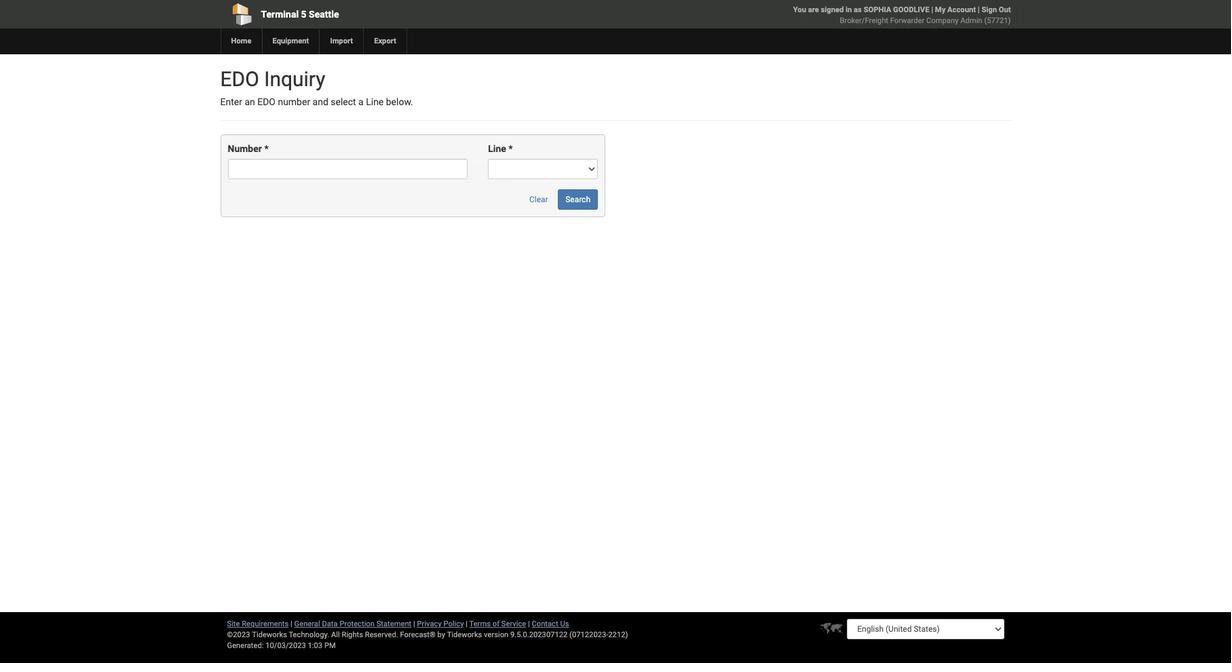 Task type: locate. For each thing, give the bounding box(es) containing it.
edo
[[220, 67, 259, 91], [257, 96, 276, 107]]

site requirements link
[[227, 620, 289, 629]]

sophia
[[864, 5, 892, 14]]

by
[[438, 631, 445, 640]]

you
[[794, 5, 807, 14]]

search button
[[558, 190, 598, 210]]

*
[[264, 144, 269, 154], [509, 144, 513, 154]]

terminal
[[261, 9, 299, 20]]

you are signed in as sophia goodlive | my account | sign out broker/freight forwarder company admin (57721)
[[794, 5, 1011, 25]]

0 horizontal spatial *
[[264, 144, 269, 154]]

enter
[[220, 96, 242, 107]]

site requirements | general data protection statement | privacy policy | terms of service | contact us ©2023 tideworks technology. all rights reserved. forecast® by tideworks version 9.5.0.202307122 (07122023-2212) generated: 10/03/2023 1:03 pm
[[227, 620, 628, 650]]

data
[[322, 620, 338, 629]]

requirements
[[242, 620, 289, 629]]

general data protection statement link
[[294, 620, 412, 629]]

0 vertical spatial edo
[[220, 67, 259, 91]]

all
[[331, 631, 340, 640]]

contact us link
[[532, 620, 569, 629]]

1 horizontal spatial line
[[488, 144, 506, 154]]

| left the my
[[932, 5, 934, 14]]

9.5.0.202307122
[[511, 631, 568, 640]]

5
[[301, 9, 307, 20]]

reserved.
[[365, 631, 398, 640]]

2212)
[[609, 631, 628, 640]]

clear
[[530, 195, 548, 205]]

account
[[948, 5, 976, 14]]

export link
[[363, 29, 407, 54]]

1:03
[[308, 642, 323, 650]]

| up 9.5.0.202307122
[[528, 620, 530, 629]]

(57721)
[[985, 16, 1011, 25]]

edo right an
[[257, 96, 276, 107]]

home
[[231, 37, 252, 45]]

1 * from the left
[[264, 144, 269, 154]]

0 horizontal spatial line
[[366, 96, 384, 107]]

company
[[927, 16, 959, 25]]

| up forecast®
[[414, 620, 415, 629]]

site
[[227, 620, 240, 629]]

1 horizontal spatial *
[[509, 144, 513, 154]]

export
[[374, 37, 396, 45]]

rights
[[342, 631, 363, 640]]

number
[[278, 96, 310, 107]]

line
[[366, 96, 384, 107], [488, 144, 506, 154]]

2 * from the left
[[509, 144, 513, 154]]

import
[[330, 37, 353, 45]]

clear button
[[522, 190, 556, 210]]

of
[[493, 620, 500, 629]]

goodlive
[[894, 5, 930, 14]]

terminal 5 seattle link
[[220, 0, 538, 29]]

line inside edo inquiry enter an edo number and select a line below.
[[366, 96, 384, 107]]

version
[[484, 631, 509, 640]]

technology.
[[289, 631, 329, 640]]

0 vertical spatial line
[[366, 96, 384, 107]]

contact
[[532, 620, 559, 629]]

number *
[[228, 144, 269, 154]]

©2023 tideworks
[[227, 631, 287, 640]]

edo up "enter"
[[220, 67, 259, 91]]

us
[[560, 620, 569, 629]]

|
[[932, 5, 934, 14], [978, 5, 980, 14], [291, 620, 293, 629], [414, 620, 415, 629], [466, 620, 468, 629], [528, 620, 530, 629]]



Task type: describe. For each thing, give the bounding box(es) containing it.
import link
[[319, 29, 363, 54]]

policy
[[444, 620, 464, 629]]

sign
[[982, 5, 997, 14]]

are
[[808, 5, 819, 14]]

line *
[[488, 144, 513, 154]]

forwarder
[[891, 16, 925, 25]]

signed
[[821, 5, 844, 14]]

* for number *
[[264, 144, 269, 154]]

out
[[999, 5, 1011, 14]]

my account link
[[936, 5, 976, 14]]

below.
[[386, 96, 413, 107]]

broker/freight
[[840, 16, 889, 25]]

inquiry
[[264, 67, 326, 91]]

privacy policy link
[[417, 620, 464, 629]]

| left sign
[[978, 5, 980, 14]]

terminal 5 seattle
[[261, 9, 339, 20]]

terms
[[470, 620, 491, 629]]

a
[[359, 96, 364, 107]]

and
[[313, 96, 329, 107]]

number
[[228, 144, 262, 154]]

equipment
[[273, 37, 309, 45]]

privacy
[[417, 620, 442, 629]]

home link
[[220, 29, 262, 54]]

in
[[846, 5, 852, 14]]

| left general
[[291, 620, 293, 629]]

generated:
[[227, 642, 264, 650]]

equipment link
[[262, 29, 319, 54]]

1 vertical spatial line
[[488, 144, 506, 154]]

pm
[[324, 642, 336, 650]]

seattle
[[309, 9, 339, 20]]

forecast®
[[400, 631, 436, 640]]

Number * text field
[[228, 159, 468, 180]]

terms of service link
[[470, 620, 526, 629]]

my
[[936, 5, 946, 14]]

| up tideworks
[[466, 620, 468, 629]]

service
[[502, 620, 526, 629]]

10/03/2023
[[266, 642, 306, 650]]

as
[[854, 5, 862, 14]]

(07122023-
[[570, 631, 609, 640]]

statement
[[377, 620, 412, 629]]

admin
[[961, 16, 983, 25]]

edo inquiry enter an edo number and select a line below.
[[220, 67, 413, 107]]

protection
[[340, 620, 375, 629]]

tideworks
[[447, 631, 482, 640]]

1 vertical spatial edo
[[257, 96, 276, 107]]

general
[[294, 620, 320, 629]]

search
[[566, 195, 591, 205]]

an
[[245, 96, 255, 107]]

sign out link
[[982, 5, 1011, 14]]

select
[[331, 96, 356, 107]]

* for line *
[[509, 144, 513, 154]]



Task type: vqa. For each thing, say whether or not it's contained in the screenshot.
forwarder
yes



